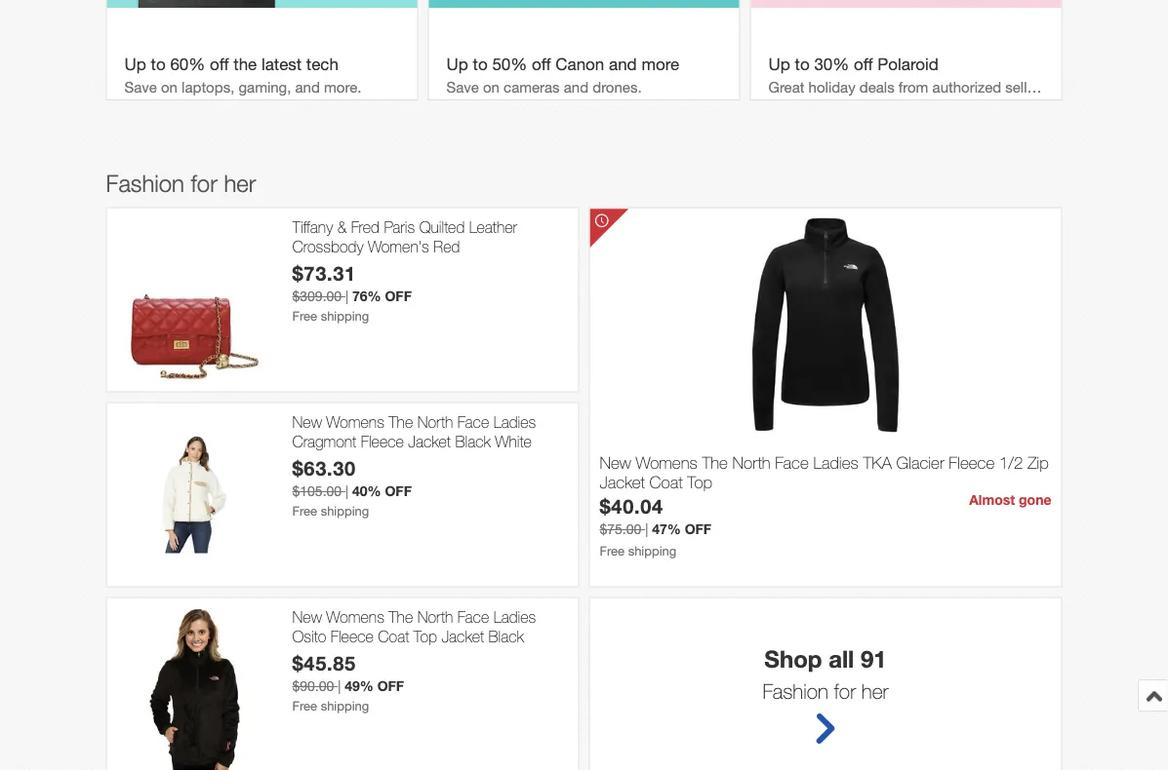 Task type: locate. For each thing, give the bounding box(es) containing it.
2 horizontal spatial up
[[769, 55, 790, 74]]

new for coat
[[600, 453, 631, 472]]

gaming,
[[239, 78, 291, 95]]

womens for coat
[[636, 453, 697, 472]]

0 horizontal spatial save
[[124, 78, 157, 95]]

0 horizontal spatial coat
[[378, 627, 409, 646]]

2 to from the left
[[473, 55, 488, 74]]

0 horizontal spatial fashion
[[106, 170, 184, 197]]

up inside up to 60% off the latest tech save on laptops, gaming, and more.
[[124, 55, 146, 74]]

shipping down 40%
[[321, 504, 369, 519]]

womens inside new womens the north face ladies tka glacier fleece 1/2 zip jacket coat top $40.04 $75.00 | 47% off free shipping
[[636, 453, 697, 472]]

up left 60%
[[124, 55, 146, 74]]

fleece
[[361, 432, 404, 451], [949, 453, 995, 472], [331, 627, 374, 646]]

0 horizontal spatial and
[[295, 78, 320, 95]]

2 vertical spatial face
[[458, 609, 489, 627]]

0 horizontal spatial for
[[191, 170, 217, 197]]

up to 50% off canon and more save on cameras and drones.
[[446, 55, 679, 95]]

free inside new womens the north face ladies tka glacier fleece 1/2 zip jacket coat top $40.04 $75.00 | 47% off free shipping
[[600, 544, 625, 559]]

save for up to 50% off canon and more
[[446, 78, 479, 95]]

0 horizontal spatial on
[[161, 78, 178, 95]]

womens inside the new womens the north face ladies cragmont fleece jacket black white $63.30 $105.00 | 40% off free shipping
[[326, 414, 384, 432]]

new inside new womens the north face ladies tka glacier fleece 1/2 zip jacket coat top $40.04 $75.00 | 47% off free shipping
[[600, 453, 631, 472]]

1 vertical spatial jacket
[[600, 473, 645, 492]]

the
[[234, 55, 257, 74]]

shipping down 76%
[[321, 309, 369, 324]]

2 vertical spatial womens
[[326, 609, 384, 627]]

for
[[191, 170, 217, 197], [834, 680, 856, 704]]

free down $90.00
[[292, 699, 317, 714]]

91
[[861, 646, 887, 674]]

all
[[829, 646, 854, 674]]

2 vertical spatial jacket
[[442, 627, 484, 646]]

coat
[[650, 473, 683, 492], [378, 627, 409, 646]]

fleece inside new womens the north face ladies tka glacier fleece 1/2 zip jacket coat top $40.04 $75.00 | 47% off free shipping
[[949, 453, 995, 472]]

0 vertical spatial womens
[[326, 414, 384, 432]]

0 vertical spatial black
[[455, 432, 491, 451]]

womens up 'cragmont'
[[326, 414, 384, 432]]

jacket inside new womens the north face ladies osito fleece coat top jacket black $45.85 $90.00 | 49% off free shipping
[[442, 627, 484, 646]]

up
[[124, 55, 146, 74], [446, 55, 468, 74], [769, 55, 790, 74]]

1 horizontal spatial and
[[564, 78, 589, 95]]

fashion
[[106, 170, 184, 197], [763, 680, 829, 704]]

save inside the up to 50% off canon and more save on cameras and drones.
[[446, 78, 479, 95]]

1/2
[[999, 453, 1023, 472]]

to up 'great'
[[795, 55, 810, 74]]

to inside up to 60% off the latest tech save on laptops, gaming, and more.
[[151, 55, 166, 74]]

ladies inside the new womens the north face ladies cragmont fleece jacket black white $63.30 $105.00 | 40% off free shipping
[[493, 414, 536, 432]]

2 vertical spatial the
[[389, 609, 413, 627]]

| left 49% on the left
[[338, 679, 341, 695]]

more
[[642, 55, 679, 74]]

the inside new womens the north face ladies tka glacier fleece 1/2 zip jacket coat top $40.04 $75.00 | 47% off free shipping
[[702, 453, 728, 472]]

1 vertical spatial womens
[[636, 453, 697, 472]]

2 horizontal spatial to
[[795, 55, 810, 74]]

|
[[345, 288, 348, 305], [345, 484, 348, 500], [645, 522, 648, 538], [338, 679, 341, 695]]

free down $105.00
[[292, 504, 317, 519]]

2 on from the left
[[483, 78, 500, 95]]

on down 60%
[[161, 78, 178, 95]]

1 vertical spatial north
[[732, 453, 771, 472]]

0 horizontal spatial up
[[124, 55, 146, 74]]

north for $63.30
[[417, 414, 453, 432]]

0 vertical spatial new
[[292, 414, 322, 432]]

$105.00
[[292, 484, 342, 500]]

2 horizontal spatial and
[[609, 55, 637, 74]]

0 vertical spatial fleece
[[361, 432, 404, 451]]

new womens the north face ladies cragmont fleece jacket black white $63.30 $105.00 | 40% off free shipping
[[292, 414, 536, 519]]

face inside the new womens the north face ladies cragmont fleece jacket black white $63.30 $105.00 | 40% off free shipping
[[458, 414, 489, 432]]

| inside tiffany & fred paris quilted leather crossbody women's red $73.31 $309.00 | 76% off free shipping
[[345, 288, 348, 305]]

on inside the up to 50% off canon and more save on cameras and drones.
[[483, 78, 500, 95]]

the
[[389, 414, 413, 432], [702, 453, 728, 472], [389, 609, 413, 627]]

face
[[458, 414, 489, 432], [775, 453, 809, 472], [458, 609, 489, 627]]

1 vertical spatial her
[[862, 680, 889, 704]]

and
[[609, 55, 637, 74], [295, 78, 320, 95], [564, 78, 589, 95]]

to left 50%
[[473, 55, 488, 74]]

1 vertical spatial for
[[834, 680, 856, 704]]

fleece for $63.30
[[361, 432, 404, 451]]

the inside the new womens the north face ladies cragmont fleece jacket black white $63.30 $105.00 | 40% off free shipping
[[389, 414, 413, 432]]

her inside shop all 91 fashion for her
[[862, 680, 889, 704]]

shipping
[[321, 309, 369, 324], [321, 504, 369, 519], [628, 544, 677, 559], [321, 699, 369, 714]]

to for 60%
[[151, 55, 166, 74]]

to inside the up to 50% off canon and more save on cameras and drones.
[[473, 55, 488, 74]]

shipping down 49% on the left
[[321, 699, 369, 714]]

1 vertical spatial black
[[488, 627, 524, 646]]

$90.00
[[292, 679, 334, 695]]

ladies inside new womens the north face ladies tka glacier fleece 1/2 zip jacket coat top $40.04 $75.00 | 47% off free shipping
[[813, 453, 859, 472]]

| inside new womens the north face ladies tka glacier fleece 1/2 zip jacket coat top $40.04 $75.00 | 47% off free shipping
[[645, 522, 648, 538]]

shipping inside new womens the north face ladies osito fleece coat top jacket black $45.85 $90.00 | 49% off free shipping
[[321, 699, 369, 714]]

the for coat
[[702, 453, 728, 472]]

free
[[292, 309, 317, 324], [292, 504, 317, 519], [600, 544, 625, 559], [292, 699, 317, 714]]

the for $105.00
[[389, 414, 413, 432]]

new up osito
[[292, 609, 322, 627]]

free inside tiffany & fred paris quilted leather crossbody women's red $73.31 $309.00 | 76% off free shipping
[[292, 309, 317, 324]]

0 vertical spatial jacket
[[408, 432, 451, 451]]

2 vertical spatial ladies
[[493, 609, 536, 627]]

shipping inside the new womens the north face ladies cragmont fleece jacket black white $63.30 $105.00 | 40% off free shipping
[[321, 504, 369, 519]]

north inside the new womens the north face ladies cragmont fleece jacket black white $63.30 $105.00 | 40% off free shipping
[[417, 414, 453, 432]]

face for $63.30
[[458, 414, 489, 432]]

black
[[455, 432, 491, 451], [488, 627, 524, 646]]

on inside up to 60% off the latest tech save on laptops, gaming, and more.
[[161, 78, 178, 95]]

ladies for jacket
[[813, 453, 859, 472]]

to left 60%
[[151, 55, 166, 74]]

0 horizontal spatial top
[[414, 627, 437, 646]]

laptops,
[[182, 78, 235, 95]]

great
[[769, 78, 805, 95]]

her
[[224, 170, 256, 197], [862, 680, 889, 704]]

save inside up to 60% off the latest tech save on laptops, gaming, and more.
[[124, 78, 157, 95]]

fashion inside shop all 91 fashion for her
[[763, 680, 829, 704]]

off up deals
[[854, 55, 873, 74]]

up up 'great'
[[769, 55, 790, 74]]

0 vertical spatial ladies
[[493, 414, 536, 432]]

up left 50%
[[446, 55, 468, 74]]

1 horizontal spatial save
[[446, 78, 479, 95]]

1 vertical spatial face
[[775, 453, 809, 472]]

jacket inside new womens the north face ladies tka glacier fleece 1/2 zip jacket coat top $40.04 $75.00 | 47% off free shipping
[[600, 473, 645, 492]]

ladies for $63.30
[[493, 414, 536, 432]]

new
[[292, 414, 322, 432], [600, 453, 631, 472], [292, 609, 322, 627]]

north inside new womens the north face ladies tka glacier fleece 1/2 zip jacket coat top $40.04 $75.00 | 47% off free shipping
[[732, 453, 771, 472]]

coat up $40.04
[[650, 473, 683, 492]]

fleece up $45.85
[[331, 627, 374, 646]]

1 up from the left
[[124, 55, 146, 74]]

2 up from the left
[[446, 55, 468, 74]]

ladies inside new womens the north face ladies osito fleece coat top jacket black $45.85 $90.00 | 49% off free shipping
[[493, 609, 536, 627]]

free down $75.00
[[600, 544, 625, 559]]

shop all 91 fashion for her
[[763, 646, 889, 704]]

free inside new womens the north face ladies osito fleece coat top jacket black $45.85 $90.00 | 49% off free shipping
[[292, 699, 317, 714]]

to
[[151, 55, 166, 74], [473, 55, 488, 74], [795, 55, 810, 74]]

fleece up 40%
[[361, 432, 404, 451]]

free down the "$309.00"
[[292, 309, 317, 324]]

3 to from the left
[[795, 55, 810, 74]]

0 vertical spatial coat
[[650, 473, 683, 492]]

fleece inside the new womens the north face ladies cragmont fleece jacket black white $63.30 $105.00 | 40% off free shipping
[[361, 432, 404, 451]]

off right 76%
[[385, 288, 412, 305]]

womens inside new womens the north face ladies osito fleece coat top jacket black $45.85 $90.00 | 49% off free shipping
[[326, 609, 384, 627]]

north
[[417, 414, 453, 432], [732, 453, 771, 472], [417, 609, 453, 627]]

leather
[[469, 218, 517, 237]]

face inside new womens the north face ladies osito fleece coat top jacket black $45.85 $90.00 | 49% off free shipping
[[458, 609, 489, 627]]

1 vertical spatial ladies
[[813, 453, 859, 472]]

fleece left 1/2
[[949, 453, 995, 472]]

1 save from the left
[[124, 78, 157, 95]]

0 vertical spatial fashion
[[106, 170, 184, 197]]

jacket
[[408, 432, 451, 451], [600, 473, 645, 492], [442, 627, 484, 646]]

off up laptops,
[[210, 55, 229, 74]]

new inside the new womens the north face ladies cragmont fleece jacket black white $63.30 $105.00 | 40% off free shipping
[[292, 414, 322, 432]]

and up drones.
[[609, 55, 637, 74]]

| left 47%
[[645, 522, 648, 538]]

for down all
[[834, 680, 856, 704]]

1 vertical spatial fleece
[[949, 453, 995, 472]]

up to 30% off polaroid great holiday deals from authorized sellers.
[[769, 55, 1051, 95]]

up inside the up to 50% off canon and more save on cameras and drones.
[[446, 55, 468, 74]]

womens up $40.04
[[636, 453, 697, 472]]

1 horizontal spatial to
[[473, 55, 488, 74]]

crossbody
[[292, 237, 364, 256]]

and down tech
[[295, 78, 320, 95]]

on down 50%
[[483, 78, 500, 95]]

free inside the new womens the north face ladies cragmont fleece jacket black white $63.30 $105.00 | 40% off free shipping
[[292, 504, 317, 519]]

the inside new womens the north face ladies osito fleece coat top jacket black $45.85 $90.00 | 49% off free shipping
[[389, 609, 413, 627]]

holiday
[[809, 78, 856, 95]]

off right 49% on the left
[[377, 679, 404, 695]]

osito
[[292, 627, 326, 646]]

womens up $45.85
[[326, 609, 384, 627]]

off right 47%
[[685, 522, 712, 538]]

$63.30
[[292, 457, 356, 480]]

up for up to 50% off canon and more
[[446, 55, 468, 74]]

2 vertical spatial fleece
[[331, 627, 374, 646]]

womens for $105.00
[[326, 414, 384, 432]]

off up cameras
[[532, 55, 551, 74]]

1 vertical spatial top
[[414, 627, 437, 646]]

1 horizontal spatial fashion
[[763, 680, 829, 704]]

for down laptops,
[[191, 170, 217, 197]]

0 vertical spatial top
[[687, 473, 712, 492]]

coat right osito
[[378, 627, 409, 646]]

0 vertical spatial her
[[224, 170, 256, 197]]

gone
[[1019, 493, 1052, 509]]

47%
[[652, 522, 681, 538]]

tech
[[306, 55, 339, 74]]

2 save from the left
[[446, 78, 479, 95]]

$40.04
[[600, 495, 663, 518]]

north inside new womens the north face ladies osito fleece coat top jacket black $45.85 $90.00 | 49% off free shipping
[[417, 609, 453, 627]]

$75.00
[[600, 522, 641, 538]]

on for 50%
[[483, 78, 500, 95]]

1 horizontal spatial top
[[687, 473, 712, 492]]

off
[[210, 55, 229, 74], [532, 55, 551, 74], [854, 55, 873, 74], [385, 288, 412, 305], [385, 484, 412, 500], [685, 522, 712, 538], [377, 679, 404, 695]]

new inside new womens the north face ladies osito fleece coat top jacket black $45.85 $90.00 | 49% off free shipping
[[292, 609, 322, 627]]

1 on from the left
[[161, 78, 178, 95]]

1 vertical spatial the
[[702, 453, 728, 472]]

1 horizontal spatial up
[[446, 55, 468, 74]]

off right 40%
[[385, 484, 412, 500]]

face for jacket
[[775, 453, 809, 472]]

up for up to 60% off the latest tech
[[124, 55, 146, 74]]

shipping down 47%
[[628, 544, 677, 559]]

0 horizontal spatial to
[[151, 55, 166, 74]]

almost
[[969, 493, 1015, 509]]

womens
[[326, 414, 384, 432], [636, 453, 697, 472], [326, 609, 384, 627]]

1 horizontal spatial her
[[862, 680, 889, 704]]

polaroid
[[878, 55, 939, 74]]

0 vertical spatial north
[[417, 414, 453, 432]]

and down canon
[[564, 78, 589, 95]]

authorized
[[933, 78, 1001, 95]]

new up $40.04
[[600, 453, 631, 472]]

2 vertical spatial north
[[417, 609, 453, 627]]

fleece inside new womens the north face ladies osito fleece coat top jacket black $45.85 $90.00 | 49% off free shipping
[[331, 627, 374, 646]]

new womens the north face ladies osito fleece coat top jacket black link
[[292, 609, 568, 646]]

up inside up to 30% off polaroid great holiday deals from authorized sellers.
[[769, 55, 790, 74]]

1 vertical spatial new
[[600, 453, 631, 472]]

ladies
[[493, 414, 536, 432], [813, 453, 859, 472], [493, 609, 536, 627]]

top
[[687, 473, 712, 492], [414, 627, 437, 646]]

1 to from the left
[[151, 55, 166, 74]]

1 horizontal spatial for
[[834, 680, 856, 704]]

1 vertical spatial coat
[[378, 627, 409, 646]]

on
[[161, 78, 178, 95], [483, 78, 500, 95]]

fashion for her
[[106, 170, 256, 197]]

1 vertical spatial fashion
[[763, 680, 829, 704]]

$309.00
[[292, 288, 342, 305]]

black inside new womens the north face ladies osito fleece coat top jacket black $45.85 $90.00 | 49% off free shipping
[[488, 627, 524, 646]]

save for up to 60% off the latest tech
[[124, 78, 157, 95]]

2 vertical spatial new
[[292, 609, 322, 627]]

to for 50%
[[473, 55, 488, 74]]

49%
[[345, 679, 374, 695]]

0 vertical spatial face
[[458, 414, 489, 432]]

1 horizontal spatial on
[[483, 78, 500, 95]]

3 up from the left
[[769, 55, 790, 74]]

save
[[124, 78, 157, 95], [446, 78, 479, 95]]

to inside up to 30% off polaroid great holiday deals from authorized sellers.
[[795, 55, 810, 74]]

new womens the north face ladies cragmont fleece jacket black white link
[[292, 414, 568, 451]]

face inside new womens the north face ladies tka glacier fleece 1/2 zip jacket coat top $40.04 $75.00 | 47% off free shipping
[[775, 453, 809, 472]]

save left laptops,
[[124, 78, 157, 95]]

| inside new womens the north face ladies osito fleece coat top jacket black $45.85 $90.00 | 49% off free shipping
[[338, 679, 341, 695]]

up to 60% off the latest tech save on laptops, gaming, and more.
[[124, 55, 361, 95]]

1 horizontal spatial coat
[[650, 473, 683, 492]]

new up 'cragmont'
[[292, 414, 322, 432]]

0 vertical spatial the
[[389, 414, 413, 432]]

save left cameras
[[446, 78, 479, 95]]

| left 40%
[[345, 484, 348, 500]]

| left 76%
[[345, 288, 348, 305]]



Task type: describe. For each thing, give the bounding box(es) containing it.
face for black
[[458, 609, 489, 627]]

60%
[[170, 55, 205, 74]]

tiffany
[[292, 218, 333, 237]]

red
[[433, 237, 460, 256]]

glacier
[[896, 453, 944, 472]]

womens for $45.85
[[326, 609, 384, 627]]

tiffany & fred paris quilted leather crossbody women's red $73.31 $309.00 | 76% off free shipping
[[292, 218, 517, 324]]

76%
[[352, 288, 381, 305]]

new womens the north face ladies tka glacier fleece 1/2 zip jacket coat top link
[[600, 453, 1052, 495]]

up for up to 30% off polaroid
[[769, 55, 790, 74]]

off inside new womens the north face ladies tka glacier fleece 1/2 zip jacket coat top $40.04 $75.00 | 47% off free shipping
[[685, 522, 712, 538]]

50%
[[492, 55, 527, 74]]

black inside the new womens the north face ladies cragmont fleece jacket black white $63.30 $105.00 | 40% off free shipping
[[455, 432, 491, 451]]

and inside up to 60% off the latest tech save on laptops, gaming, and more.
[[295, 78, 320, 95]]

| inside the new womens the north face ladies cragmont fleece jacket black white $63.30 $105.00 | 40% off free shipping
[[345, 484, 348, 500]]

new womens the north face ladies osito fleece coat top jacket black $45.85 $90.00 | 49% off free shipping
[[292, 609, 536, 714]]

women's
[[368, 237, 429, 256]]

cragmont
[[292, 432, 356, 451]]

new for $105.00
[[292, 414, 322, 432]]

coat inside new womens the north face ladies tka glacier fleece 1/2 zip jacket coat top $40.04 $75.00 | 47% off free shipping
[[650, 473, 683, 492]]

jacket inside the new womens the north face ladies cragmont fleece jacket black white $63.30 $105.00 | 40% off free shipping
[[408, 432, 451, 451]]

on for 60%
[[161, 78, 178, 95]]

white
[[495, 432, 532, 451]]

off inside tiffany & fred paris quilted leather crossbody women's red $73.31 $309.00 | 76% off free shipping
[[385, 288, 412, 305]]

from
[[899, 78, 928, 95]]

zip
[[1028, 453, 1049, 472]]

drones.
[[593, 78, 642, 95]]

paris
[[384, 218, 415, 237]]

off inside the up to 50% off canon and more save on cameras and drones.
[[532, 55, 551, 74]]

30%
[[814, 55, 849, 74]]

more.
[[324, 78, 361, 95]]

$73.31
[[292, 262, 356, 285]]

the for $45.85
[[389, 609, 413, 627]]

north for jacket
[[732, 453, 771, 472]]

&
[[337, 218, 347, 237]]

almost gone
[[969, 493, 1052, 509]]

shipping inside new womens the north face ladies tka glacier fleece 1/2 zip jacket coat top $40.04 $75.00 | 47% off free shipping
[[628, 544, 677, 559]]

off inside up to 60% off the latest tech save on laptops, gaming, and more.
[[210, 55, 229, 74]]

top inside new womens the north face ladies tka glacier fleece 1/2 zip jacket coat top $40.04 $75.00 | 47% off free shipping
[[687, 473, 712, 492]]

latest
[[261, 55, 302, 74]]

off inside up to 30% off polaroid great holiday deals from authorized sellers.
[[854, 55, 873, 74]]

shop
[[764, 646, 822, 674]]

tiffany & fred paris quilted leather crossbody women's red link
[[292, 218, 568, 256]]

tka
[[863, 453, 892, 472]]

coat inside new womens the north face ladies osito fleece coat top jacket black $45.85 $90.00 | 49% off free shipping
[[378, 627, 409, 646]]

quilted
[[419, 218, 465, 237]]

ladies for black
[[493, 609, 536, 627]]

north for black
[[417, 609, 453, 627]]

$45.85
[[292, 652, 356, 675]]

off inside new womens the north face ladies osito fleece coat top jacket black $45.85 $90.00 | 49% off free shipping
[[377, 679, 404, 695]]

deals
[[860, 78, 895, 95]]

top inside new womens the north face ladies osito fleece coat top jacket black $45.85 $90.00 | 49% off free shipping
[[414, 627, 437, 646]]

0 vertical spatial for
[[191, 170, 217, 197]]

new for $45.85
[[292, 609, 322, 627]]

canon
[[556, 55, 604, 74]]

0 horizontal spatial her
[[224, 170, 256, 197]]

fred
[[351, 218, 380, 237]]

cameras
[[504, 78, 560, 95]]

40%
[[352, 484, 381, 500]]

fleece for black
[[331, 627, 374, 646]]

sellers.
[[1005, 78, 1051, 95]]

shipping inside tiffany & fred paris quilted leather crossbody women's red $73.31 $309.00 | 76% off free shipping
[[321, 309, 369, 324]]

off inside the new womens the north face ladies cragmont fleece jacket black white $63.30 $105.00 | 40% off free shipping
[[385, 484, 412, 500]]

new womens the north face ladies tka glacier fleece 1/2 zip jacket coat top $40.04 $75.00 | 47% off free shipping
[[600, 453, 1049, 559]]

for inside shop all 91 fashion for her
[[834, 680, 856, 704]]

to for 30%
[[795, 55, 810, 74]]



Task type: vqa. For each thing, say whether or not it's contained in the screenshot.
Shop All 91 Fashion For Her
yes



